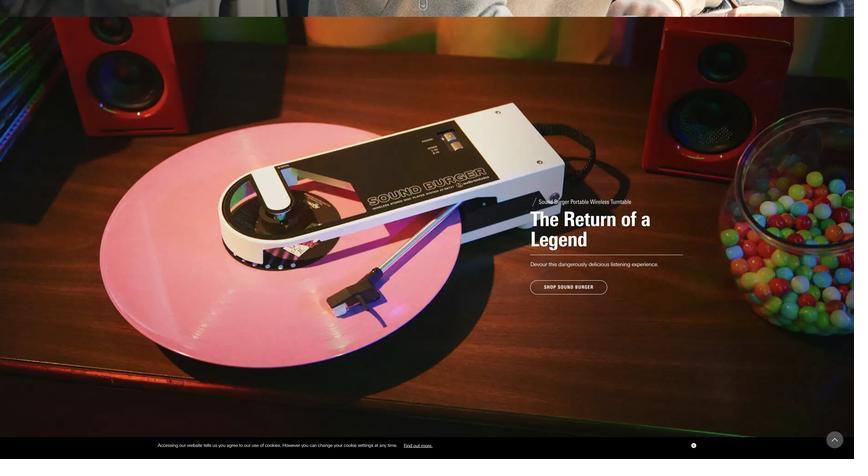 Task type: locate. For each thing, give the bounding box(es) containing it.
arrow up image
[[833, 437, 839, 443]]

2 our from the left
[[244, 443, 251, 449]]

dangerously
[[559, 261, 588, 268]]

experience.
[[632, 261, 659, 268]]

settings
[[358, 443, 374, 449]]

this
[[549, 261, 557, 268]]

use
[[252, 443, 259, 449]]

2 you from the left
[[301, 443, 309, 449]]

you left can
[[301, 443, 309, 449]]

1 horizontal spatial our
[[244, 443, 251, 449]]

however
[[283, 443, 300, 449]]

shop
[[545, 285, 557, 290]]

tells
[[204, 443, 211, 449]]

you
[[218, 443, 226, 449], [301, 443, 309, 449]]

change
[[318, 443, 333, 449]]

0 horizontal spatial our
[[179, 443, 186, 449]]

agree
[[227, 443, 238, 449]]

1 horizontal spatial you
[[301, 443, 309, 449]]

cross image
[[693, 445, 695, 447]]

our left the website
[[179, 443, 186, 449]]

our
[[179, 443, 186, 449], [244, 443, 251, 449]]

accessing
[[158, 443, 178, 449]]

1 our from the left
[[179, 443, 186, 449]]

find out more. link
[[399, 441, 438, 451]]

you right us
[[218, 443, 226, 449]]

sound burger portable turntable image
[[0, 17, 855, 460]]

can
[[310, 443, 317, 449]]

listening
[[611, 261, 631, 268]]

delicious
[[589, 261, 610, 268]]

devour this dangerously delicious listening experience.
[[531, 261, 659, 268]]

accessing our website tells us you agree to our use of cookies. however you can change your cookie settings at any time.
[[158, 443, 399, 449]]

0 horizontal spatial you
[[218, 443, 226, 449]]

more.
[[421, 443, 433, 449]]

our right to on the bottom left
[[244, 443, 251, 449]]

sound
[[558, 285, 574, 290]]



Task type: vqa. For each thing, say whether or not it's contained in the screenshot.
Accessing our website tells us you agree to our use of cookies. However you can change your cookie settings at any time.
yes



Task type: describe. For each thing, give the bounding box(es) containing it.
cookie
[[344, 443, 357, 449]]

devour
[[531, 261, 548, 268]]

shop sound burger button
[[531, 281, 608, 295]]

find
[[404, 443, 413, 449]]

shop sound burger link
[[531, 281, 608, 295]]

find out more.
[[404, 443, 433, 449]]

to
[[239, 443, 243, 449]]

at
[[375, 443, 378, 449]]

your
[[334, 443, 343, 449]]

of
[[260, 443, 264, 449]]

burger
[[576, 285, 594, 290]]

cookies.
[[265, 443, 281, 449]]

us
[[213, 443, 217, 449]]

shop sound burger
[[545, 285, 594, 290]]

any
[[380, 443, 387, 449]]

1 you from the left
[[218, 443, 226, 449]]

time.
[[388, 443, 398, 449]]

website
[[187, 443, 202, 449]]

out
[[414, 443, 420, 449]]



